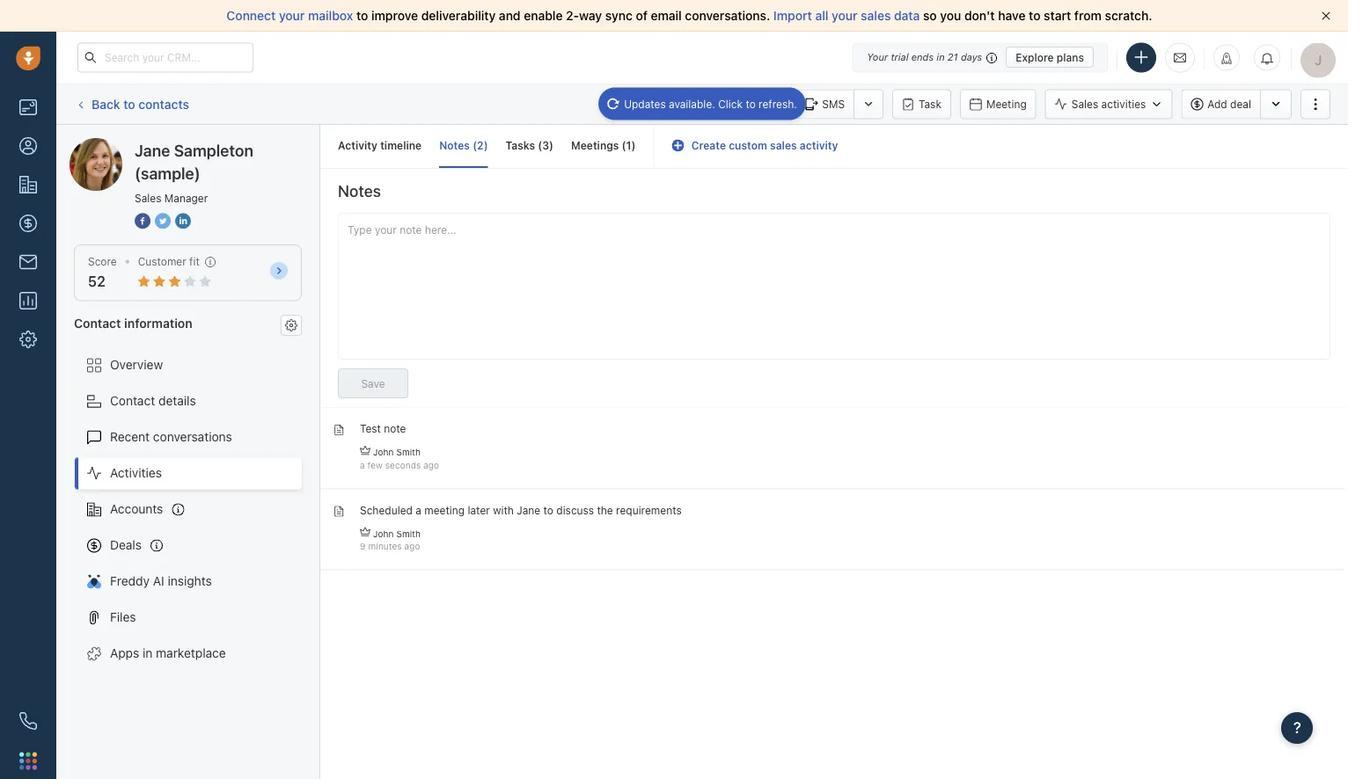 Task type: locate. For each thing, give the bounding box(es) containing it.
your trial ends in 21 days
[[867, 51, 983, 63]]

scheduled
[[360, 504, 413, 517]]

don't
[[965, 8, 995, 23]]

meetings ( 1 )
[[571, 140, 636, 152]]

( right meetings
[[622, 140, 626, 152]]

to right click
[[746, 98, 756, 110]]

) left tasks
[[484, 140, 488, 152]]

tasks ( 3 )
[[506, 140, 554, 152]]

mailbox
[[308, 8, 353, 23]]

close image
[[1322, 11, 1331, 20]]

sales left activities
[[1072, 98, 1099, 110]]

a left few
[[360, 460, 365, 470]]

0 horizontal spatial sales
[[135, 192, 161, 204]]

1 vertical spatial in
[[143, 647, 153, 661]]

plans
[[1057, 51, 1085, 63]]

updates available. click to refresh.
[[624, 98, 797, 110]]

explore plans link
[[1006, 47, 1094, 68]]

0 horizontal spatial a
[[360, 460, 365, 470]]

sales activities button
[[1046, 89, 1182, 119], [1046, 89, 1173, 119]]

freshworks switcher image
[[19, 753, 37, 771]]

sms button
[[796, 89, 854, 119]]

in right apps
[[143, 647, 153, 661]]

ago right seconds
[[424, 460, 439, 470]]

1 vertical spatial john
[[373, 529, 394, 539]]

john
[[373, 448, 394, 458], [373, 529, 394, 539]]

john up minutes
[[373, 529, 394, 539]]

smith up 9 minutes ago
[[396, 529, 421, 539]]

1 john smith from the top
[[373, 448, 421, 458]]

2 ) from the left
[[549, 140, 554, 152]]

contact details
[[110, 394, 196, 409]]

sales left activity
[[770, 140, 797, 152]]

john smith up a few seconds ago
[[373, 448, 421, 458]]

smith up seconds
[[396, 448, 421, 458]]

activity
[[338, 140, 378, 152]]

john for test
[[373, 448, 394, 458]]

add deal
[[1208, 98, 1252, 110]]

all
[[816, 8, 829, 23]]

jane sampleton (sample)
[[105, 138, 249, 152], [135, 141, 253, 183]]

0 vertical spatial notes
[[439, 140, 470, 152]]

call button
[[703, 89, 757, 119]]

(sample) up sales manager
[[135, 164, 200, 183]]

sales activities
[[1072, 98, 1146, 110]]

meeting
[[987, 98, 1027, 110]]

twitter circled image
[[155, 211, 171, 230]]

timeline
[[380, 140, 422, 152]]

1 horizontal spatial )
[[549, 140, 554, 152]]

) right tasks
[[549, 140, 554, 152]]

notes down activity at top
[[338, 181, 381, 200]]

call link
[[703, 89, 757, 119]]

jane sampleton (sample) up manager at the top left of the page
[[135, 141, 253, 183]]

(sample)
[[199, 138, 249, 152], [135, 164, 200, 183]]

1 horizontal spatial ago
[[424, 460, 439, 470]]

explore plans
[[1016, 51, 1085, 63]]

later
[[468, 504, 490, 517]]

way
[[579, 8, 602, 23]]

tasks
[[506, 140, 535, 152]]

) right meetings
[[632, 140, 636, 152]]

your
[[867, 51, 888, 63]]

in left 21 at the right of the page
[[937, 51, 945, 63]]

1 vertical spatial a
[[416, 504, 422, 517]]

0 vertical spatial smith
[[396, 448, 421, 458]]

notes left 2
[[439, 140, 470, 152]]

add
[[1208, 98, 1228, 110]]

1 vertical spatial (sample)
[[135, 164, 200, 183]]

recent
[[110, 430, 150, 445]]

0 horizontal spatial notes
[[338, 181, 381, 200]]

sampleton
[[135, 138, 196, 152], [174, 141, 253, 160]]

notes for notes
[[338, 181, 381, 200]]

1 horizontal spatial a
[[416, 504, 422, 517]]

ago right minutes
[[405, 542, 420, 552]]

jane down back
[[105, 138, 132, 152]]

overview
[[110, 358, 163, 372]]

improve
[[372, 8, 418, 23]]

2 john from the top
[[373, 529, 394, 539]]

3 ) from the left
[[632, 140, 636, 152]]

your left mailbox
[[279, 8, 305, 23]]

2
[[477, 140, 484, 152]]

2 your from the left
[[832, 8, 858, 23]]

sales up facebook circled 'icon'
[[135, 192, 161, 204]]

enable
[[524, 8, 563, 23]]

0 vertical spatial contact
[[74, 316, 121, 330]]

smith for note
[[396, 448, 421, 458]]

freddy ai insights
[[110, 574, 212, 589]]

available.
[[669, 98, 716, 110]]

smith
[[396, 448, 421, 458], [396, 529, 421, 539]]

1 horizontal spatial in
[[937, 51, 945, 63]]

1 ( from the left
[[473, 140, 477, 152]]

1 john from the top
[[373, 448, 394, 458]]

2 john smith from the top
[[373, 529, 421, 539]]

1 vertical spatial notes
[[338, 181, 381, 200]]

1 vertical spatial smith
[[396, 529, 421, 539]]

( right tasks
[[538, 140, 542, 152]]

ago
[[424, 460, 439, 470], [405, 542, 420, 552]]

1 vertical spatial ago
[[405, 542, 420, 552]]

2 horizontal spatial )
[[632, 140, 636, 152]]

)
[[484, 140, 488, 152], [549, 140, 554, 152], [632, 140, 636, 152]]

you
[[941, 8, 962, 23]]

to inside "link"
[[746, 98, 756, 110]]

0 vertical spatial john
[[373, 448, 394, 458]]

0 vertical spatial sales
[[861, 8, 891, 23]]

jane sampleton (sample) down contacts
[[105, 138, 249, 152]]

details
[[159, 394, 196, 409]]

contact down the 52 button
[[74, 316, 121, 330]]

contact up recent
[[110, 394, 155, 409]]

1 ) from the left
[[484, 140, 488, 152]]

1 smith from the top
[[396, 448, 421, 458]]

in
[[937, 51, 945, 63], [143, 647, 153, 661]]

1 horizontal spatial (
[[538, 140, 542, 152]]

1 horizontal spatial sales
[[1072, 98, 1099, 110]]

(sample) up manager at the top left of the page
[[199, 138, 249, 152]]

( left tasks
[[473, 140, 477, 152]]

(
[[473, 140, 477, 152], [538, 140, 542, 152], [622, 140, 626, 152]]

freddy
[[110, 574, 150, 589]]

0 horizontal spatial )
[[484, 140, 488, 152]]

notes for notes ( 2 )
[[439, 140, 470, 152]]

) for meetings ( 1 )
[[632, 140, 636, 152]]

jane right with
[[517, 504, 541, 517]]

0 horizontal spatial ago
[[405, 542, 420, 552]]

a
[[360, 460, 365, 470], [416, 504, 422, 517]]

3 ( from the left
[[622, 140, 626, 152]]

sampleton down contacts
[[135, 138, 196, 152]]

minutes
[[368, 542, 402, 552]]

your right all
[[832, 8, 858, 23]]

and
[[499, 8, 521, 23]]

updates available. click to refresh. link
[[599, 88, 806, 120]]

seconds
[[385, 460, 421, 470]]

scratch.
[[1105, 8, 1153, 23]]

3
[[542, 140, 549, 152]]

2 smith from the top
[[396, 529, 421, 539]]

0 horizontal spatial (
[[473, 140, 477, 152]]

john up few
[[373, 448, 394, 458]]

sales manager
[[135, 192, 208, 204]]

information
[[124, 316, 193, 330]]

0 vertical spatial sales
[[1072, 98, 1099, 110]]

2 ( from the left
[[538, 140, 542, 152]]

email
[[658, 98, 685, 110]]

so
[[924, 8, 937, 23]]

notes
[[439, 140, 470, 152], [338, 181, 381, 200]]

a left the meeting
[[416, 504, 422, 517]]

your
[[279, 8, 305, 23], [832, 8, 858, 23]]

21
[[948, 51, 958, 63]]

facebook circled image
[[135, 211, 151, 230]]

0 horizontal spatial your
[[279, 8, 305, 23]]

1 horizontal spatial your
[[832, 8, 858, 23]]

) for tasks ( 3 )
[[549, 140, 554, 152]]

to right back
[[123, 97, 135, 111]]

sales
[[1072, 98, 1099, 110], [135, 192, 161, 204]]

( for 3
[[538, 140, 542, 152]]

( for 1
[[622, 140, 626, 152]]

(sample) inside jane sampleton (sample)
[[135, 164, 200, 183]]

0 horizontal spatial sales
[[770, 140, 797, 152]]

1 horizontal spatial notes
[[439, 140, 470, 152]]

sales left data
[[861, 8, 891, 23]]

9
[[360, 542, 366, 552]]

a few seconds ago
[[360, 460, 439, 470]]

0 vertical spatial john smith
[[373, 448, 421, 458]]

1 vertical spatial john smith
[[373, 529, 421, 539]]

jane down contacts
[[135, 141, 170, 160]]

2 horizontal spatial (
[[622, 140, 626, 152]]

john smith up 9 minutes ago
[[373, 529, 421, 539]]

manager
[[164, 192, 208, 204]]

1 vertical spatial sales
[[135, 192, 161, 204]]

1 vertical spatial contact
[[110, 394, 155, 409]]

deals
[[110, 538, 142, 553]]

1 vertical spatial sales
[[770, 140, 797, 152]]



Task type: vqa. For each thing, say whether or not it's contained in the screenshot.
the top john
yes



Task type: describe. For each thing, give the bounding box(es) containing it.
email image
[[1174, 50, 1187, 65]]

add deal button
[[1182, 89, 1261, 119]]

customer
[[138, 256, 186, 268]]

files
[[110, 611, 136, 625]]

insights
[[168, 574, 212, 589]]

meetings
[[571, 140, 619, 152]]

2-
[[566, 8, 579, 23]]

to left discuss
[[544, 504, 554, 517]]

contacts
[[138, 97, 189, 111]]

recent conversations
[[110, 430, 232, 445]]

email button
[[632, 89, 695, 119]]

test
[[360, 423, 381, 435]]

create
[[692, 140, 726, 152]]

2 horizontal spatial jane
[[517, 504, 541, 517]]

) for notes ( 2 )
[[484, 140, 488, 152]]

call
[[730, 98, 749, 110]]

52
[[88, 273, 105, 290]]

meeting button
[[960, 89, 1037, 119]]

0 vertical spatial ago
[[424, 460, 439, 470]]

import all your sales data link
[[774, 8, 924, 23]]

( for 2
[[473, 140, 477, 152]]

the
[[597, 504, 613, 517]]

contact for contact information
[[74, 316, 121, 330]]

to left start
[[1029, 8, 1041, 23]]

marketplace
[[156, 647, 226, 661]]

task
[[919, 98, 942, 110]]

score 52
[[88, 256, 117, 290]]

john for scheduled
[[373, 529, 394, 539]]

0 horizontal spatial jane
[[105, 138, 132, 152]]

52 button
[[88, 273, 105, 290]]

fit
[[189, 256, 200, 268]]

email
[[651, 8, 682, 23]]

back to contacts
[[92, 97, 189, 111]]

apps
[[110, 647, 139, 661]]

meeting
[[425, 504, 465, 517]]

deal
[[1231, 98, 1252, 110]]

connect your mailbox to improve deliverability and enable 2-way sync of email conversations. import all your sales data so you don't have to start from scratch.
[[227, 8, 1153, 23]]

start
[[1044, 8, 1072, 23]]

of
[[636, 8, 648, 23]]

days
[[961, 51, 983, 63]]

test note
[[360, 423, 406, 435]]

custom
[[729, 140, 768, 152]]

deliverability
[[421, 8, 496, 23]]

scheduled a meeting later with jane to discuss the requirements
[[360, 504, 682, 517]]

accounts
[[110, 502, 163, 517]]

mng settings image
[[285, 319, 298, 332]]

0 vertical spatial a
[[360, 460, 365, 470]]

phone image
[[19, 713, 37, 731]]

conversations.
[[685, 8, 771, 23]]

back to contacts link
[[74, 90, 190, 118]]

ai
[[153, 574, 164, 589]]

to right mailbox
[[357, 8, 368, 23]]

conversations
[[153, 430, 232, 445]]

9 minutes ago
[[360, 542, 420, 552]]

0 horizontal spatial in
[[143, 647, 153, 661]]

create custom sales activity link
[[672, 140, 839, 152]]

0 vertical spatial in
[[937, 51, 945, 63]]

click
[[719, 98, 743, 110]]

smith for a
[[396, 529, 421, 539]]

1 horizontal spatial sales
[[861, 8, 891, 23]]

0 vertical spatial (sample)
[[199, 138, 249, 152]]

back
[[92, 97, 120, 111]]

activities
[[1102, 98, 1146, 110]]

updates
[[624, 98, 666, 110]]

contact information
[[74, 316, 193, 330]]

john smith for note
[[373, 448, 421, 458]]

few
[[368, 460, 383, 470]]

1
[[626, 140, 632, 152]]

notes ( 2 )
[[439, 140, 488, 152]]

task button
[[893, 89, 952, 119]]

discuss
[[557, 504, 594, 517]]

sales for sales activities
[[1072, 98, 1099, 110]]

sync
[[605, 8, 633, 23]]

1 horizontal spatial jane
[[135, 141, 170, 160]]

connect
[[227, 8, 276, 23]]

phone element
[[11, 704, 46, 739]]

refresh.
[[759, 98, 797, 110]]

data
[[894, 8, 920, 23]]

sales for sales manager
[[135, 192, 161, 204]]

trial
[[891, 51, 909, 63]]

sms
[[823, 98, 845, 110]]

score
[[88, 256, 117, 268]]

activities
[[110, 466, 162, 481]]

have
[[999, 8, 1026, 23]]

ends
[[912, 51, 934, 63]]

john smith for a
[[373, 529, 421, 539]]

Search your CRM... text field
[[77, 43, 254, 73]]

import
[[774, 8, 812, 23]]

requirements
[[616, 504, 682, 517]]

activity timeline
[[338, 140, 422, 152]]

linkedin circled image
[[175, 211, 191, 230]]

connect your mailbox link
[[227, 8, 357, 23]]

from
[[1075, 8, 1102, 23]]

1 your from the left
[[279, 8, 305, 23]]

explore
[[1016, 51, 1054, 63]]

activity
[[800, 140, 839, 152]]

contact for contact details
[[110, 394, 155, 409]]

apps in marketplace
[[110, 647, 226, 661]]

sampleton up manager at the top left of the page
[[174, 141, 253, 160]]



